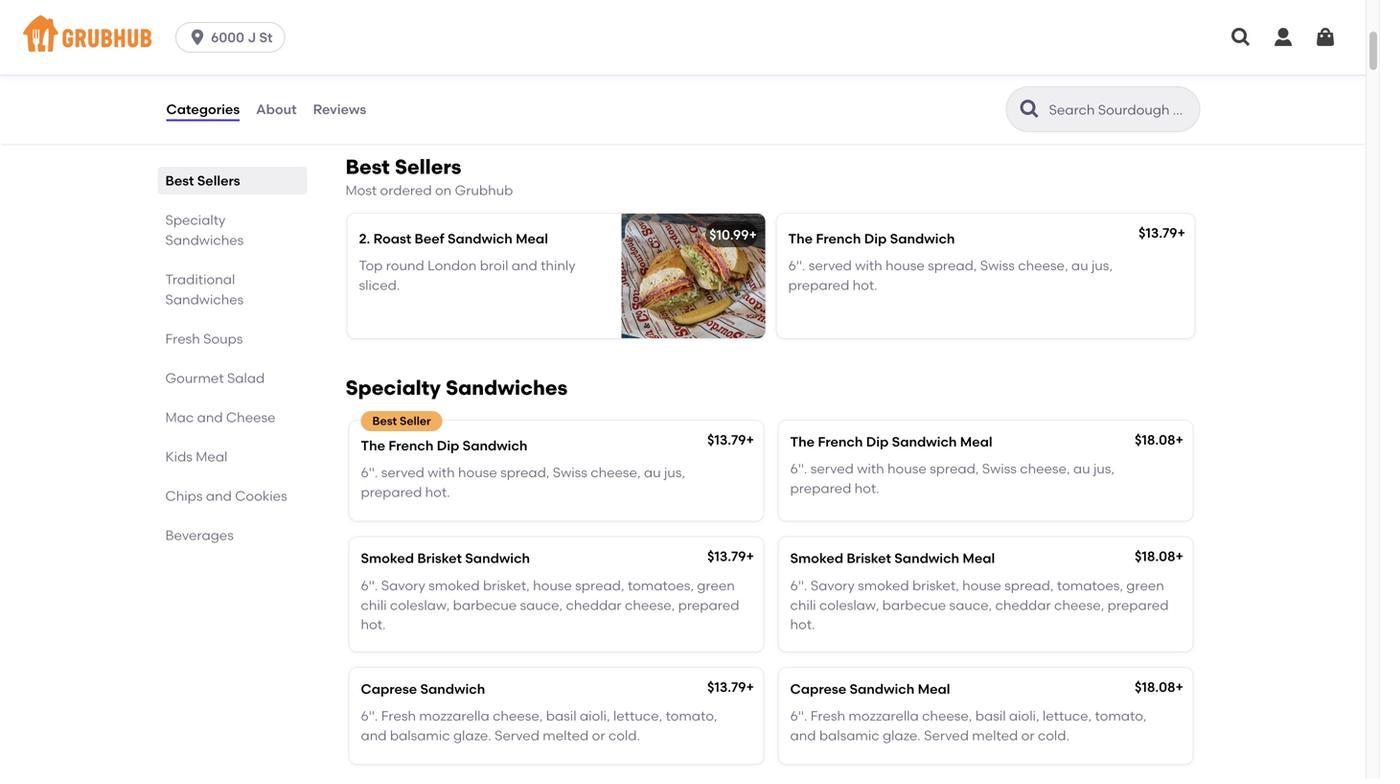 Task type: vqa. For each thing, say whether or not it's contained in the screenshot.
ENTER AN ADDRESS button
no



Task type: describe. For each thing, give the bounding box(es) containing it.
smoked for smoked brisket sandwich meal
[[858, 578, 909, 594]]

$18.08 + for 6". savory smoked brisket, house spread, tomatoes, green chili coleslaw, barbecue sauce, cheddar cheese, prepared hot.
[[1135, 549, 1184, 565]]

the french dip sandwich meal
[[790, 434, 993, 450]]

$13.79 + for 6". served with house spread, swiss cheese, au jus, prepared hot.
[[1139, 225, 1186, 241]]

swiss for $13.79 +
[[980, 258, 1015, 274]]

dip for $10.99 +
[[864, 230, 887, 247]]

start group order button
[[257, 12, 393, 47]]

brisket, for smoked brisket sandwich
[[483, 578, 530, 594]]

st
[[259, 29, 273, 46]]

caprese sandwich meal
[[790, 681, 950, 697]]

the for $13.79 +
[[790, 434, 815, 450]]

caprese for caprese sandwich
[[361, 681, 417, 697]]

2. roast beef sandwich meal
[[359, 230, 548, 247]]

most
[[346, 182, 377, 199]]

lettuce, for $18.08
[[1043, 708, 1092, 724]]

tomatoes, for $13.79
[[628, 578, 694, 594]]

mozzarella for caprese sandwich meal
[[849, 708, 919, 724]]

salad
[[227, 370, 265, 386]]

cheddar for smoked brisket sandwich meal
[[996, 597, 1051, 613]]

2 horizontal spatial svg image
[[1314, 26, 1337, 49]]

sellers for best sellers
[[197, 173, 240, 189]]

start group order
[[280, 21, 393, 37]]

the for $10.99 +
[[789, 230, 813, 247]]

2.
[[359, 230, 370, 247]]

chips and cookies
[[165, 488, 287, 504]]

$18.08 for 6". savory smoked brisket, house spread, tomatoes, green chili coleslaw, barbecue sauce, cheddar cheese, prepared hot.
[[1135, 549, 1176, 565]]

caprese sandwich
[[361, 681, 485, 697]]

tomato, for $18.08 +
[[1095, 708, 1147, 724]]

categories button
[[165, 75, 241, 144]]

fresh soups
[[165, 331, 243, 347]]

savory for smoked brisket sandwich
[[381, 578, 425, 594]]

barbecue for smoked brisket sandwich meal
[[883, 597, 946, 613]]

$10.99
[[710, 227, 749, 243]]

traditional sandwiches
[[165, 271, 244, 308]]

sliced.
[[359, 277, 400, 293]]

cheddar for smoked brisket sandwich
[[566, 597, 622, 613]]

6". served with house spread, swiss cheese, au jus, prepared hot. for $13.79
[[789, 258, 1113, 293]]

top round london broil and thinly sliced.
[[359, 258, 576, 293]]

basil for caprese sandwich meal
[[976, 708, 1006, 724]]

glaze. for caprese sandwich
[[453, 728, 492, 744]]

fresh for caprese sandwich
[[381, 708, 416, 724]]

seller
[[400, 414, 431, 428]]

french for $13.79 +
[[818, 434, 863, 450]]

$18.08 + for 6". fresh mozzarella cheese, basil aioli, lettuce, tomato, and balsamic glaze. served melted or cold.
[[1135, 679, 1184, 695]]

top
[[359, 258, 383, 274]]

search icon image
[[1019, 98, 1042, 121]]

balsamic for caprese sandwich meal
[[820, 728, 880, 744]]

roast
[[374, 230, 411, 247]]

balsamic for caprese sandwich
[[390, 728, 450, 744]]

1 horizontal spatial specialty sandwiches
[[346, 376, 568, 400]]

6000 j st
[[211, 29, 273, 46]]

soups
[[203, 331, 243, 347]]

svg image for 6000 j st
[[188, 28, 207, 47]]

best for best seller
[[372, 414, 397, 428]]

people icon image
[[257, 20, 277, 39]]

+ for smoked brisket sandwich
[[746, 549, 754, 565]]

best seller
[[372, 414, 431, 428]]

+ for caprese sandwich meal
[[1176, 679, 1184, 695]]

aioli, for caprese sandwich meal
[[1009, 708, 1040, 724]]

reviews
[[313, 101, 366, 117]]

tomato, for $13.79 +
[[666, 708, 717, 724]]

best sellers
[[165, 173, 240, 189]]

categories
[[166, 101, 240, 117]]

0 vertical spatial specialty sandwiches
[[165, 212, 244, 248]]

and down caprese sandwich meal
[[790, 728, 816, 744]]

and down caprese sandwich
[[361, 728, 387, 744]]

2. roast beef sandwich meal image
[[622, 214, 766, 338]]

with for $10.99 +
[[855, 258, 883, 274]]

and right mac
[[197, 409, 223, 426]]

kids meal
[[165, 449, 228, 465]]

+ for the french dip sandwich
[[1178, 225, 1186, 241]]

served for caprese sandwich
[[495, 728, 540, 744]]

london
[[428, 258, 477, 274]]

french for $10.99 +
[[816, 230, 861, 247]]

cookies
[[235, 488, 287, 504]]

main navigation navigation
[[0, 0, 1366, 75]]

and right chips
[[206, 488, 232, 504]]

swiss for $18.08 +
[[982, 461, 1017, 477]]

cold. for $13.79
[[609, 728, 640, 744]]

smoked brisket sandwich meal
[[790, 551, 995, 567]]

gourmet
[[165, 370, 224, 386]]

beverages
[[165, 527, 234, 544]]

or for caprese sandwich meal
[[1022, 728, 1035, 744]]

order
[[358, 21, 393, 37]]

on
[[435, 182, 452, 199]]

green for $13.79 +
[[697, 578, 735, 594]]

about
[[256, 101, 297, 117]]

1 vertical spatial specialty
[[346, 376, 441, 400]]

caprese for caprese sandwich meal
[[790, 681, 847, 697]]

6000
[[211, 29, 244, 46]]

chili for smoked brisket sandwich meal
[[790, 597, 816, 613]]

mac
[[165, 409, 194, 426]]

ordered
[[380, 182, 432, 199]]

1 vertical spatial sandwiches
[[165, 291, 244, 308]]

best sellers most ordered on grubhub
[[346, 155, 513, 199]]

thinly
[[541, 258, 576, 274]]

6". savory smoked brisket, house spread, tomatoes, green chili coleslaw, barbecue sauce, cheddar cheese, prepared hot. for smoked brisket sandwich
[[361, 578, 740, 633]]



Task type: locate. For each thing, give the bounding box(es) containing it.
jus, for $18.08 +
[[1094, 461, 1115, 477]]

0 horizontal spatial svg image
[[165, 20, 185, 39]]

1 basil from the left
[[546, 708, 577, 724]]

2 tomato, from the left
[[1095, 708, 1147, 724]]

1 green from the left
[[697, 578, 735, 594]]

1 tomato, from the left
[[666, 708, 717, 724]]

0 vertical spatial specialty
[[165, 212, 226, 228]]

1 vertical spatial the french dip sandwich
[[361, 437, 528, 454]]

cheese
[[226, 409, 276, 426]]

2 lettuce, from the left
[[1043, 708, 1092, 724]]

the french dip sandwich
[[789, 230, 955, 247], [361, 437, 528, 454]]

0 horizontal spatial tomato,
[[666, 708, 717, 724]]

green
[[697, 578, 735, 594], [1127, 578, 1165, 594]]

brisket,
[[483, 578, 530, 594], [913, 578, 959, 594]]

kids
[[165, 449, 193, 465]]

savory down smoked brisket sandwich meal at the bottom
[[811, 578, 855, 594]]

gourmet salad
[[165, 370, 265, 386]]

mac and cheese
[[165, 409, 276, 426]]

2 caprese from the left
[[790, 681, 847, 697]]

6". savory smoked brisket, house spread, tomatoes, green chili coleslaw, barbecue sauce, cheddar cheese, prepared hot. for smoked brisket sandwich meal
[[790, 578, 1169, 633]]

barbecue for smoked brisket sandwich
[[453, 597, 517, 613]]

1 balsamic from the left
[[390, 728, 450, 744]]

brisket, down smoked brisket sandwich
[[483, 578, 530, 594]]

+
[[1178, 225, 1186, 241], [749, 227, 757, 243], [746, 432, 754, 448], [1176, 432, 1184, 448], [746, 549, 754, 565], [1176, 549, 1184, 565], [746, 679, 754, 695], [1176, 679, 1184, 695]]

savory for smoked brisket sandwich meal
[[811, 578, 855, 594]]

balsamic down caprese sandwich meal
[[820, 728, 880, 744]]

2 vertical spatial sandwiches
[[446, 376, 568, 400]]

2 glaze. from the left
[[883, 728, 921, 744]]

smoked
[[361, 551, 414, 567], [790, 551, 844, 567]]

1 served from the left
[[495, 728, 540, 744]]

balsamic down caprese sandwich
[[390, 728, 450, 744]]

0 vertical spatial sandwiches
[[165, 232, 244, 248]]

1 horizontal spatial svg image
[[188, 28, 207, 47]]

$13.79 for 6". served with house spread, swiss cheese, au jus, prepared hot.
[[1139, 225, 1178, 241]]

1 brisket, from the left
[[483, 578, 530, 594]]

1 caprese from the left
[[361, 681, 417, 697]]

specialty up best seller
[[346, 376, 441, 400]]

$18.08 for 6". served with house spread, swiss cheese, au jus, prepared hot.
[[1135, 432, 1176, 448]]

0 horizontal spatial smoked
[[429, 578, 480, 594]]

1 horizontal spatial balsamic
[[820, 728, 880, 744]]

about button
[[255, 75, 298, 144]]

brisket
[[417, 551, 462, 567], [847, 551, 892, 567]]

or for caprese sandwich
[[592, 728, 605, 744]]

1 aioli, from the left
[[580, 708, 610, 724]]

1 tomatoes, from the left
[[628, 578, 694, 594]]

0 horizontal spatial specialty
[[165, 212, 226, 228]]

caprese
[[361, 681, 417, 697], [790, 681, 847, 697]]

0 horizontal spatial tomatoes,
[[628, 578, 694, 594]]

1 horizontal spatial specialty
[[346, 376, 441, 400]]

$18.08 +
[[1135, 432, 1184, 448], [1135, 549, 1184, 565], [1135, 679, 1184, 695]]

1 horizontal spatial melted
[[972, 728, 1018, 744]]

savory down smoked brisket sandwich
[[381, 578, 425, 594]]

6". fresh mozzarella cheese, basil aioli, lettuce, tomato, and balsamic glaze. served melted or cold.
[[361, 708, 717, 744], [790, 708, 1147, 744]]

specialty sandwiches
[[165, 212, 244, 248], [346, 376, 568, 400]]

hot.
[[853, 277, 878, 293], [855, 480, 880, 497], [425, 484, 450, 500], [361, 617, 386, 633], [790, 617, 815, 633]]

1 horizontal spatial fresh
[[381, 708, 416, 724]]

best down categories button
[[165, 173, 194, 189]]

smoked for smoked brisket sandwich
[[429, 578, 480, 594]]

0 horizontal spatial cold.
[[609, 728, 640, 744]]

specialty inside specialty sandwiches
[[165, 212, 226, 228]]

0 horizontal spatial green
[[697, 578, 735, 594]]

glaze. for caprese sandwich meal
[[883, 728, 921, 744]]

sauce, for smoked brisket sandwich
[[520, 597, 563, 613]]

basil for caprese sandwich
[[546, 708, 577, 724]]

and inside top round london broil and thinly sliced.
[[512, 258, 538, 274]]

1 horizontal spatial brisket
[[847, 551, 892, 567]]

group
[[315, 21, 354, 37]]

fresh for caprese sandwich meal
[[811, 708, 846, 724]]

1 horizontal spatial savory
[[811, 578, 855, 594]]

0 horizontal spatial caprese
[[361, 681, 417, 697]]

barbecue down smoked brisket sandwich
[[453, 597, 517, 613]]

served for $10.99 +
[[809, 258, 852, 274]]

2 $18.08 + from the top
[[1135, 549, 1184, 565]]

svg image for preorder
[[165, 20, 185, 39]]

1 horizontal spatial smoked
[[790, 551, 844, 567]]

2 aioli, from the left
[[1009, 708, 1040, 724]]

6".
[[789, 258, 806, 274], [790, 461, 808, 477], [361, 465, 378, 481], [361, 578, 378, 594], [790, 578, 808, 594], [361, 708, 378, 724], [790, 708, 808, 724]]

1 vertical spatial specialty sandwiches
[[346, 376, 568, 400]]

1 horizontal spatial chili
[[790, 597, 816, 613]]

1 horizontal spatial glaze.
[[883, 728, 921, 744]]

melted for caprese sandwich meal
[[972, 728, 1018, 744]]

best for best sellers most ordered on grubhub
[[346, 155, 390, 179]]

1 brisket from the left
[[417, 551, 462, 567]]

$13.79 for 6". savory smoked brisket, house spread, tomatoes, green chili coleslaw, barbecue sauce, cheddar cheese, prepared hot.
[[708, 549, 746, 565]]

1 horizontal spatial coleslaw,
[[820, 597, 879, 613]]

coleslaw, for smoked brisket sandwich meal
[[820, 597, 879, 613]]

2 svg image from the left
[[1272, 26, 1295, 49]]

0 horizontal spatial brisket
[[417, 551, 462, 567]]

1 horizontal spatial served
[[924, 728, 969, 744]]

served
[[495, 728, 540, 744], [924, 728, 969, 744]]

1 horizontal spatial smoked
[[858, 578, 909, 594]]

2 savory from the left
[[811, 578, 855, 594]]

1 vertical spatial $18.08 +
[[1135, 549, 1184, 565]]

svg image inside 6000 j st button
[[188, 28, 207, 47]]

1 horizontal spatial 6". fresh mozzarella cheese, basil aioli, lettuce, tomato, and balsamic glaze. served melted or cold.
[[790, 708, 1147, 744]]

preorder button
[[165, 12, 246, 47]]

1 or from the left
[[592, 728, 605, 744]]

jus,
[[1092, 258, 1113, 274], [1094, 461, 1115, 477], [664, 465, 685, 481]]

beef
[[415, 230, 444, 247]]

best up most
[[346, 155, 390, 179]]

1 savory from the left
[[381, 578, 425, 594]]

best left seller
[[372, 414, 397, 428]]

2 6". fresh mozzarella cheese, basil aioli, lettuce, tomato, and balsamic glaze. served melted or cold. from the left
[[790, 708, 1147, 744]]

mozzarella for caprese sandwich
[[419, 708, 490, 724]]

2 green from the left
[[1127, 578, 1165, 594]]

chili for smoked brisket sandwich
[[361, 597, 387, 613]]

0 horizontal spatial barbecue
[[453, 597, 517, 613]]

2 melted from the left
[[972, 728, 1018, 744]]

with
[[855, 258, 883, 274], [857, 461, 885, 477], [428, 465, 455, 481]]

1 sauce, from the left
[[520, 597, 563, 613]]

2 vertical spatial $18.08 +
[[1135, 679, 1184, 695]]

1 6". fresh mozzarella cheese, basil aioli, lettuce, tomato, and balsamic glaze. served melted or cold. from the left
[[361, 708, 717, 744]]

best inside best sellers most ordered on grubhub
[[346, 155, 390, 179]]

0 horizontal spatial sellers
[[197, 173, 240, 189]]

1 horizontal spatial cheddar
[[996, 597, 1051, 613]]

0 horizontal spatial or
[[592, 728, 605, 744]]

0 horizontal spatial sauce,
[[520, 597, 563, 613]]

coleslaw, down smoked brisket sandwich meal at the bottom
[[820, 597, 879, 613]]

and right broil
[[512, 258, 538, 274]]

the
[[789, 230, 813, 247], [790, 434, 815, 450], [361, 437, 385, 454]]

2 mozzarella from the left
[[849, 708, 919, 724]]

2 6". savory smoked brisket, house spread, tomatoes, green chili coleslaw, barbecue sauce, cheddar cheese, prepared hot. from the left
[[790, 578, 1169, 633]]

best for best sellers
[[165, 173, 194, 189]]

$18.08
[[1135, 432, 1176, 448], [1135, 549, 1176, 565], [1135, 679, 1176, 695]]

traditional
[[165, 271, 235, 288]]

swiss
[[980, 258, 1015, 274], [982, 461, 1017, 477], [553, 465, 588, 481]]

1 vertical spatial $18.08
[[1135, 549, 1176, 565]]

0 horizontal spatial the french dip sandwich
[[361, 437, 528, 454]]

coleslaw, down smoked brisket sandwich
[[390, 597, 450, 613]]

0 vertical spatial $18.08
[[1135, 432, 1176, 448]]

sandwich
[[448, 230, 513, 247], [890, 230, 955, 247], [892, 434, 957, 450], [463, 437, 528, 454], [465, 551, 530, 567], [895, 551, 960, 567], [420, 681, 485, 697], [850, 681, 915, 697]]

lettuce, for $13.79
[[613, 708, 663, 724]]

smoked down smoked brisket sandwich
[[429, 578, 480, 594]]

1 horizontal spatial barbecue
[[883, 597, 946, 613]]

2 horizontal spatial fresh
[[811, 708, 846, 724]]

sellers down categories button
[[197, 173, 240, 189]]

1 horizontal spatial svg image
[[1272, 26, 1295, 49]]

6". fresh mozzarella cheese, basil aioli, lettuce, tomato, and balsamic glaze. served melted or cold. for caprese sandwich meal
[[790, 708, 1147, 744]]

1 horizontal spatial green
[[1127, 578, 1165, 594]]

0 horizontal spatial aioli,
[[580, 708, 610, 724]]

with for $13.79 +
[[857, 461, 885, 477]]

0 horizontal spatial savory
[[381, 578, 425, 594]]

fresh
[[165, 331, 200, 347], [381, 708, 416, 724], [811, 708, 846, 724]]

smoked for smoked brisket sandwich meal
[[790, 551, 844, 567]]

2 smoked from the left
[[858, 578, 909, 594]]

0 horizontal spatial basil
[[546, 708, 577, 724]]

smoked
[[429, 578, 480, 594], [858, 578, 909, 594]]

au for $13.79 +
[[1072, 258, 1089, 274]]

tomatoes,
[[628, 578, 694, 594], [1057, 578, 1124, 594]]

aioli, for caprese sandwich
[[580, 708, 610, 724]]

served
[[809, 258, 852, 274], [811, 461, 854, 477], [381, 465, 425, 481]]

specialty sandwiches down best sellers
[[165, 212, 244, 248]]

smoked brisket sandwich
[[361, 551, 530, 567]]

glaze. down caprese sandwich
[[453, 728, 492, 744]]

french
[[816, 230, 861, 247], [818, 434, 863, 450], [389, 437, 434, 454]]

mozzarella down caprese sandwich
[[419, 708, 490, 724]]

brisket for smoked brisket sandwich
[[417, 551, 462, 567]]

1 svg image from the left
[[1230, 26, 1253, 49]]

green for $18.08 +
[[1127, 578, 1165, 594]]

6". fresh mozzarella cheese, basil aioli, lettuce, tomato, and balsamic glaze. served melted or cold. for caprese sandwich
[[361, 708, 717, 744]]

1 coleslaw, from the left
[[390, 597, 450, 613]]

2 chili from the left
[[790, 597, 816, 613]]

$18.08 + for 6". served with house spread, swiss cheese, au jus, prepared hot.
[[1135, 432, 1184, 448]]

start
[[280, 21, 312, 37]]

brisket for smoked brisket sandwich meal
[[847, 551, 892, 567]]

house
[[886, 258, 925, 274], [888, 461, 927, 477], [458, 465, 497, 481], [533, 578, 572, 594], [963, 578, 1002, 594]]

2 or from the left
[[1022, 728, 1035, 744]]

svg image
[[1230, 26, 1253, 49], [1272, 26, 1295, 49]]

specialty
[[165, 212, 226, 228], [346, 376, 441, 400]]

1 horizontal spatial caprese
[[790, 681, 847, 697]]

0 horizontal spatial 6". savory smoked brisket, house spread, tomatoes, green chili coleslaw, barbecue sauce, cheddar cheese, prepared hot.
[[361, 578, 740, 633]]

and
[[512, 258, 538, 274], [197, 409, 223, 426], [206, 488, 232, 504], [361, 728, 387, 744], [790, 728, 816, 744]]

6000 j st button
[[176, 22, 293, 53]]

specialty sandwiches up seller
[[346, 376, 568, 400]]

tomato,
[[666, 708, 717, 724], [1095, 708, 1147, 724]]

au
[[1072, 258, 1089, 274], [1074, 461, 1091, 477], [644, 465, 661, 481]]

cold. for $18.08
[[1038, 728, 1070, 744]]

cheddar
[[566, 597, 622, 613], [996, 597, 1051, 613]]

3 $18.08 + from the top
[[1135, 679, 1184, 695]]

mozzarella down caprese sandwich meal
[[849, 708, 919, 724]]

1 horizontal spatial sauce,
[[950, 597, 992, 613]]

mozzarella
[[419, 708, 490, 724], [849, 708, 919, 724]]

j
[[248, 29, 256, 46]]

tomatoes, for $18.08
[[1057, 578, 1124, 594]]

savory
[[381, 578, 425, 594], [811, 578, 855, 594]]

barbecue
[[453, 597, 517, 613], [883, 597, 946, 613]]

0 horizontal spatial melted
[[543, 728, 589, 744]]

1 horizontal spatial cold.
[[1038, 728, 1070, 744]]

0 horizontal spatial balsamic
[[390, 728, 450, 744]]

2 vertical spatial $18.08
[[1135, 679, 1176, 695]]

1 smoked from the left
[[429, 578, 480, 594]]

served for caprese sandwich meal
[[924, 728, 969, 744]]

brisket, down smoked brisket sandwich meal at the bottom
[[913, 578, 959, 594]]

1 chili from the left
[[361, 597, 387, 613]]

balsamic
[[390, 728, 450, 744], [820, 728, 880, 744]]

glaze.
[[453, 728, 492, 744], [883, 728, 921, 744]]

sellers up on
[[395, 155, 462, 179]]

prepared
[[789, 277, 850, 293], [790, 480, 852, 497], [361, 484, 422, 500], [678, 597, 740, 613], [1108, 597, 1169, 613]]

specialty down best sellers
[[165, 212, 226, 228]]

glaze. down caprese sandwich meal
[[883, 728, 921, 744]]

2 sauce, from the left
[[950, 597, 992, 613]]

$13.79 for 6". fresh mozzarella cheese, basil aioli, lettuce, tomato, and balsamic glaze. served melted or cold.
[[708, 679, 746, 695]]

served for $13.79 +
[[811, 461, 854, 477]]

svg image
[[165, 20, 185, 39], [1314, 26, 1337, 49], [188, 28, 207, 47]]

round
[[386, 258, 424, 274]]

brisket, for smoked brisket sandwich meal
[[913, 578, 959, 594]]

dip for $13.79 +
[[866, 434, 889, 450]]

barbecue down smoked brisket sandwich meal at the bottom
[[883, 597, 946, 613]]

0 horizontal spatial svg image
[[1230, 26, 1253, 49]]

1 horizontal spatial lettuce,
[[1043, 708, 1092, 724]]

smoked for smoked brisket sandwich
[[361, 551, 414, 567]]

2 balsamic from the left
[[820, 728, 880, 744]]

1 $18.08 + from the top
[[1135, 432, 1184, 448]]

basil
[[546, 708, 577, 724], [976, 708, 1006, 724]]

dip
[[864, 230, 887, 247], [866, 434, 889, 450], [437, 437, 460, 454]]

2 brisket, from the left
[[913, 578, 959, 594]]

0 horizontal spatial lettuce,
[[613, 708, 663, 724]]

+ for the french dip sandwich meal
[[1176, 432, 1184, 448]]

best
[[346, 155, 390, 179], [165, 173, 194, 189], [372, 414, 397, 428]]

2 coleslaw, from the left
[[820, 597, 879, 613]]

spread,
[[928, 258, 977, 274], [930, 461, 979, 477], [501, 465, 550, 481], [575, 578, 625, 594], [1005, 578, 1054, 594]]

sauce, for smoked brisket sandwich meal
[[950, 597, 992, 613]]

lettuce,
[[613, 708, 663, 724], [1043, 708, 1092, 724]]

$10.99 +
[[710, 227, 757, 243]]

1 barbecue from the left
[[453, 597, 517, 613]]

au for $18.08 +
[[1074, 461, 1091, 477]]

Search Sourdough & Co  search field
[[1047, 101, 1194, 119]]

or
[[592, 728, 605, 744], [1022, 728, 1035, 744]]

+ for caprese sandwich
[[746, 679, 754, 695]]

0 vertical spatial the french dip sandwich
[[789, 230, 955, 247]]

1 horizontal spatial tomato,
[[1095, 708, 1147, 724]]

$13.79
[[1139, 225, 1178, 241], [708, 432, 746, 448], [708, 549, 746, 565], [708, 679, 746, 695]]

cheese,
[[1018, 258, 1068, 274], [1020, 461, 1070, 477], [591, 465, 641, 481], [625, 597, 675, 613], [1055, 597, 1105, 613], [493, 708, 543, 724], [922, 708, 972, 724]]

1 horizontal spatial mozzarella
[[849, 708, 919, 724]]

jus, for $13.79 +
[[1092, 258, 1113, 274]]

1 horizontal spatial sellers
[[395, 155, 462, 179]]

0 horizontal spatial smoked
[[361, 551, 414, 567]]

2 served from the left
[[924, 728, 969, 744]]

1 horizontal spatial basil
[[976, 708, 1006, 724]]

6". served with house spread, swiss cheese, au jus, prepared hot. for $18.08
[[790, 461, 1115, 497]]

fresh left soups
[[165, 331, 200, 347]]

1 horizontal spatial the french dip sandwich
[[789, 230, 955, 247]]

chili
[[361, 597, 387, 613], [790, 597, 816, 613]]

cold.
[[609, 728, 640, 744], [1038, 728, 1070, 744]]

1 horizontal spatial aioli,
[[1009, 708, 1040, 724]]

2 barbecue from the left
[[883, 597, 946, 613]]

0 horizontal spatial fresh
[[165, 331, 200, 347]]

melted for caprese sandwich
[[543, 728, 589, 744]]

sellers inside best sellers most ordered on grubhub
[[395, 155, 462, 179]]

1 glaze. from the left
[[453, 728, 492, 744]]

0 horizontal spatial glaze.
[[453, 728, 492, 744]]

6". served with house spread, swiss cheese, au jus, prepared hot.
[[789, 258, 1113, 293], [790, 461, 1115, 497], [361, 465, 685, 500]]

2 smoked from the left
[[790, 551, 844, 567]]

melted
[[543, 728, 589, 744], [972, 728, 1018, 744]]

0 horizontal spatial served
[[495, 728, 540, 744]]

2 tomatoes, from the left
[[1057, 578, 1124, 594]]

preorder
[[188, 21, 246, 37]]

1 6". savory smoked brisket, house spread, tomatoes, green chili coleslaw, barbecue sauce, cheddar cheese, prepared hot. from the left
[[361, 578, 740, 633]]

1 horizontal spatial 6". savory smoked brisket, house spread, tomatoes, green chili coleslaw, barbecue sauce, cheddar cheese, prepared hot.
[[790, 578, 1169, 633]]

6". savory smoked brisket, house spread, tomatoes, green chili coleslaw, barbecue sauce, cheddar cheese, prepared hot.
[[361, 578, 740, 633], [790, 578, 1169, 633]]

3 $18.08 from the top
[[1135, 679, 1176, 695]]

0 horizontal spatial specialty sandwiches
[[165, 212, 244, 248]]

grubhub
[[455, 182, 513, 199]]

svg image inside 'preorder' button
[[165, 20, 185, 39]]

coleslaw,
[[390, 597, 450, 613], [820, 597, 879, 613]]

0 horizontal spatial brisket,
[[483, 578, 530, 594]]

smoked down smoked brisket sandwich meal at the bottom
[[858, 578, 909, 594]]

reviews button
[[312, 75, 367, 144]]

1 horizontal spatial brisket,
[[913, 578, 959, 594]]

2 cheddar from the left
[[996, 597, 1051, 613]]

1 horizontal spatial or
[[1022, 728, 1035, 744]]

fresh down caprese sandwich meal
[[811, 708, 846, 724]]

fresh down caprese sandwich
[[381, 708, 416, 724]]

aioli,
[[580, 708, 610, 724], [1009, 708, 1040, 724]]

0 horizontal spatial mozzarella
[[419, 708, 490, 724]]

0 horizontal spatial 6". fresh mozzarella cheese, basil aioli, lettuce, tomato, and balsamic glaze. served melted or cold.
[[361, 708, 717, 744]]

1 smoked from the left
[[361, 551, 414, 567]]

1 horizontal spatial tomatoes,
[[1057, 578, 1124, 594]]

coleslaw, for smoked brisket sandwich
[[390, 597, 450, 613]]

1 $18.08 from the top
[[1135, 432, 1176, 448]]

sellers
[[395, 155, 462, 179], [197, 173, 240, 189]]

0 horizontal spatial cheddar
[[566, 597, 622, 613]]

0 horizontal spatial coleslaw,
[[390, 597, 450, 613]]

$13.79 + for 6". fresh mozzarella cheese, basil aioli, lettuce, tomato, and balsamic glaze. served melted or cold.
[[708, 679, 754, 695]]

1 melted from the left
[[543, 728, 589, 744]]

0 horizontal spatial chili
[[361, 597, 387, 613]]

1 cold. from the left
[[609, 728, 640, 744]]

chips
[[165, 488, 203, 504]]

2 basil from the left
[[976, 708, 1006, 724]]

$13.79 + for 6". savory smoked brisket, house spread, tomatoes, green chili coleslaw, barbecue sauce, cheddar cheese, prepared hot.
[[708, 549, 754, 565]]

+ for smoked brisket sandwich meal
[[1176, 549, 1184, 565]]

0 vertical spatial $18.08 +
[[1135, 432, 1184, 448]]

$18.08 for 6". fresh mozzarella cheese, basil aioli, lettuce, tomato, and balsamic glaze. served melted or cold.
[[1135, 679, 1176, 695]]

2 $18.08 from the top
[[1135, 549, 1176, 565]]

1 cheddar from the left
[[566, 597, 622, 613]]

1 lettuce, from the left
[[613, 708, 663, 724]]

1 mozzarella from the left
[[419, 708, 490, 724]]

2 cold. from the left
[[1038, 728, 1070, 744]]

broil
[[480, 258, 509, 274]]

sellers for best sellers most ordered on grubhub
[[395, 155, 462, 179]]

2 brisket from the left
[[847, 551, 892, 567]]



